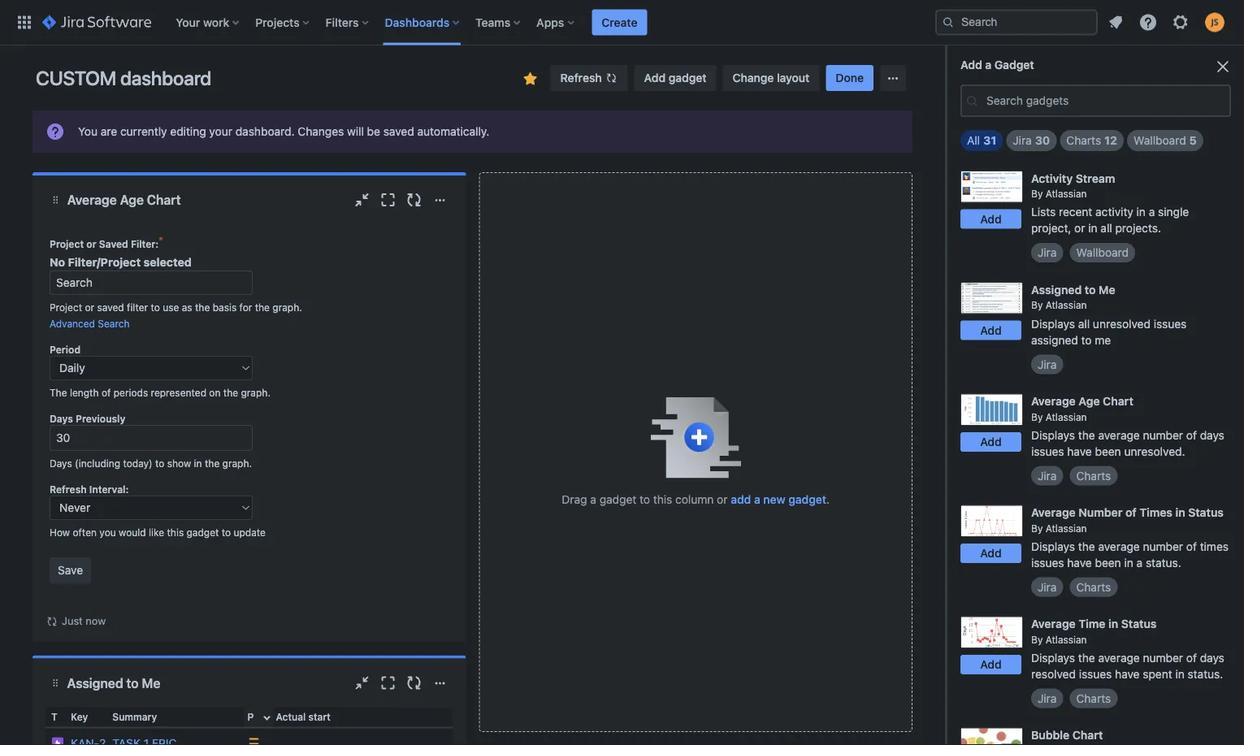 Task type: locate. For each thing, give the bounding box(es) containing it.
0 horizontal spatial saved
[[97, 302, 124, 313]]

project,
[[1032, 222, 1072, 235]]

status. right spent
[[1188, 668, 1224, 681]]

status up times
[[1189, 506, 1225, 520]]

dashboard.
[[236, 125, 295, 138]]

use
[[163, 302, 179, 313]]

by
[[1032, 188, 1044, 200], [1032, 300, 1044, 311], [1032, 411, 1044, 423], [1032, 523, 1044, 534], [1032, 634, 1044, 646]]

0 vertical spatial saved
[[384, 125, 414, 138]]

0 horizontal spatial this
[[167, 527, 184, 538]]

all
[[1101, 222, 1113, 235], [1079, 317, 1091, 330]]

1 vertical spatial this
[[167, 527, 184, 538]]

chart
[[147, 192, 181, 208], [1104, 395, 1134, 408], [1073, 729, 1104, 743]]

unresolved.
[[1125, 445, 1186, 458]]

activity stream by atlassian lists recent activity in a single project, or in all projects.
[[1032, 172, 1190, 235]]

apps
[[537, 15, 565, 29]]

have inside the average age chart by atlassian displays the average number of days issues have been unresolved.
[[1068, 445, 1093, 458]]

0 vertical spatial average
[[1099, 428, 1141, 442]]

2 vertical spatial graph.
[[222, 458, 252, 469]]

period
[[50, 344, 81, 355]]

by up assigned
[[1032, 300, 1044, 311]]

1 number from the top
[[1144, 428, 1184, 442]]

0 horizontal spatial status.
[[1147, 556, 1182, 570]]

to inside project or saved filter to use as the basis for the graph. advanced search
[[151, 302, 160, 313]]

a up projects.
[[1150, 205, 1156, 219]]

average inside average number of times in status by atlassian displays the average number of times issues have been in a status.
[[1099, 540, 1141, 553]]

0 vertical spatial me
[[1099, 283, 1116, 296]]

a right add
[[755, 493, 761, 506]]

5 atlassian from the top
[[1046, 634, 1088, 646]]

refresh left refresh icon
[[561, 71, 602, 85]]

the up number
[[1079, 428, 1096, 442]]

0 horizontal spatial assigned
[[67, 676, 123, 691]]

of inside average age chart region
[[102, 387, 111, 398]]

1 vertical spatial days
[[1201, 651, 1225, 665]]

atlassian down the time
[[1046, 634, 1088, 646]]

age for average age chart
[[120, 192, 144, 208]]

project or saved filter:
[[50, 238, 159, 250]]

1 horizontal spatial me
[[1099, 283, 1116, 296]]

add button down average time in status image
[[961, 655, 1022, 675]]

atlassian up recent
[[1046, 188, 1088, 200]]

1 horizontal spatial status.
[[1188, 668, 1224, 681]]

have inside average number of times in status by atlassian displays the average number of times issues have been in a status.
[[1068, 556, 1093, 570]]

0 horizontal spatial refresh
[[50, 484, 87, 495]]

1 vertical spatial chart
[[1104, 395, 1134, 408]]

3 displays from the top
[[1032, 540, 1076, 553]]

4 add button from the top
[[961, 544, 1022, 563]]

number inside the average age chart by atlassian displays the average number of days issues have been unresolved.
[[1144, 428, 1184, 442]]

2 vertical spatial number
[[1144, 651, 1184, 665]]

0 vertical spatial days
[[1201, 428, 1225, 442]]

the down number
[[1079, 540, 1096, 553]]

1 vertical spatial average
[[1099, 540, 1141, 553]]

1 horizontal spatial all
[[1101, 222, 1113, 235]]

the right "show"
[[205, 458, 220, 469]]

graph. right on
[[241, 387, 271, 398]]

currently
[[120, 125, 167, 138]]

you
[[78, 125, 98, 138]]

1 days from the top
[[50, 413, 73, 424]]

2 displays from the top
[[1032, 428, 1076, 442]]

single
[[1159, 205, 1190, 219]]

status
[[1189, 506, 1225, 520], [1122, 618, 1158, 631]]

status inside average number of times in status by atlassian displays the average number of times issues have been in a status.
[[1189, 506, 1225, 520]]

average time in status image
[[961, 617, 1024, 649]]

add down 'activity stream' image on the top right
[[981, 212, 1002, 226]]

have left spent
[[1116, 668, 1140, 681]]

the down the time
[[1079, 651, 1096, 665]]

average down the time
[[1099, 651, 1141, 665]]

assigned up key
[[67, 676, 123, 691]]

0 vertical spatial status
[[1189, 506, 1225, 520]]

average for average time in status by atlassian displays the average number of days resolved issues have spent in status.
[[1032, 618, 1076, 631]]

the length of periods represented on the graph.
[[50, 387, 271, 398]]

1 horizontal spatial search field
[[936, 9, 1099, 35]]

been down number
[[1096, 556, 1122, 570]]

the
[[195, 302, 210, 313], [255, 302, 270, 313], [223, 387, 238, 398], [1079, 428, 1096, 442], [205, 458, 220, 469], [1079, 540, 1096, 553], [1079, 651, 1096, 665]]

number inside average number of times in status by atlassian displays the average number of times issues have been in a status.
[[1144, 540, 1184, 553]]

2 vertical spatial average
[[1099, 651, 1141, 665]]

assigned up assigned
[[1032, 283, 1083, 296]]

0 vertical spatial this
[[654, 493, 673, 506]]

a right drag
[[591, 493, 597, 506]]

summary
[[113, 712, 157, 723]]

add inside add gadget "button"
[[645, 71, 666, 85]]

average left the time
[[1032, 618, 1076, 631]]

charts 12
[[1067, 134, 1118, 147]]

chart right bubble
[[1073, 729, 1104, 743]]

assigned
[[1032, 283, 1083, 296], [67, 676, 123, 691]]

days inside the average age chart by atlassian displays the average number of days issues have been unresolved.
[[1201, 428, 1225, 442]]

projects
[[256, 15, 300, 29]]

me up unresolved at the top right of page
[[1099, 283, 1116, 296]]

average down number
[[1099, 540, 1141, 553]]

average number of times in status image
[[961, 505, 1024, 537]]

atlassian inside average number of times in status by atlassian displays the average number of times issues have been in a status.
[[1046, 523, 1088, 534]]

the right as
[[195, 302, 210, 313]]

average inside average number of times in status by atlassian displays the average number of times issues have been in a status.
[[1032, 506, 1076, 520]]

search field down selected
[[50, 271, 253, 295]]

1 by from the top
[[1032, 188, 1044, 200]]

by right average age chart image
[[1032, 411, 1044, 423]]

epic image
[[51, 737, 64, 746]]

graph. inside project or saved filter to use as the basis for the graph. advanced search
[[273, 302, 302, 313]]

4 displays from the top
[[1032, 651, 1076, 665]]

charts up the time
[[1077, 581, 1112, 594]]

all inside activity stream by atlassian lists recent activity in a single project, or in all projects.
[[1101, 222, 1113, 235]]

0 vertical spatial been
[[1096, 445, 1122, 458]]

Search field
[[936, 9, 1099, 35], [50, 271, 253, 295]]

gadget inside "button"
[[669, 71, 707, 85]]

change
[[733, 71, 774, 85]]

0 horizontal spatial status
[[1122, 618, 1158, 631]]

1 vertical spatial days
[[50, 458, 72, 469]]

None submit
[[50, 558, 91, 584]]

graph. right for
[[273, 302, 302, 313]]

like
[[149, 527, 164, 538]]

saved up search
[[97, 302, 124, 313]]

to up summary
[[126, 676, 139, 691]]

lists
[[1032, 205, 1056, 219]]

1 average from the top
[[1099, 428, 1141, 442]]

.
[[827, 493, 830, 506]]

project up the advanced
[[50, 302, 82, 313]]

spent
[[1144, 668, 1173, 681]]

2 average from the top
[[1099, 540, 1141, 553]]

periods
[[114, 387, 148, 398]]

me inside the "assigned to me by atlassian displays all unresolved issues assigned to me"
[[1099, 283, 1116, 296]]

add button down 'activity stream' image on the top right
[[961, 209, 1022, 229]]

saved
[[384, 125, 414, 138], [97, 302, 124, 313]]

by inside the average age chart by atlassian displays the average number of days issues have been unresolved.
[[1032, 411, 1044, 423]]

0 vertical spatial all
[[1101, 222, 1113, 235]]

refresh
[[561, 71, 602, 85], [50, 484, 87, 495]]

chart inside the average age chart by atlassian displays the average number of days issues have been unresolved.
[[1104, 395, 1134, 408]]

0 vertical spatial number
[[1144, 428, 1184, 442]]

3 by from the top
[[1032, 411, 1044, 423]]

me
[[1096, 333, 1112, 347]]

a left the gadget
[[986, 58, 992, 72]]

minimize average age chart image
[[352, 190, 372, 210]]

average down assigned
[[1032, 395, 1076, 408]]

add gadget button
[[635, 65, 717, 91]]

0 vertical spatial age
[[120, 192, 144, 208]]

refresh down (including
[[50, 484, 87, 495]]

0 horizontal spatial age
[[120, 192, 144, 208]]

number up unresolved.
[[1144, 428, 1184, 442]]

add button
[[961, 209, 1022, 229], [961, 321, 1022, 340], [961, 432, 1022, 452], [961, 544, 1022, 563], [961, 655, 1022, 675]]

0 vertical spatial have
[[1068, 445, 1093, 458]]

refresh inside button
[[561, 71, 602, 85]]

help image
[[1139, 13, 1159, 32]]

0 vertical spatial days
[[50, 413, 73, 424]]

days for days previously
[[50, 413, 73, 424]]

number up spent
[[1144, 651, 1184, 665]]

atlassian
[[1046, 188, 1088, 200], [1046, 300, 1088, 311], [1046, 411, 1088, 423], [1046, 523, 1088, 534], [1046, 634, 1088, 646]]

average inside average time in status by atlassian displays the average number of days resolved issues have spent in status.
[[1032, 618, 1076, 631]]

refresh inside average age chart region
[[50, 484, 87, 495]]

unresolved
[[1094, 317, 1151, 330]]

5 by from the top
[[1032, 634, 1044, 646]]

4 atlassian from the top
[[1046, 523, 1088, 534]]

to left "show"
[[155, 458, 165, 469]]

3 add button from the top
[[961, 432, 1022, 452]]

0 vertical spatial project
[[50, 238, 84, 250]]

actual
[[276, 712, 306, 723]]

by inside activity stream by atlassian lists recent activity in a single project, or in all projects.
[[1032, 188, 1044, 200]]

1 vertical spatial refresh
[[50, 484, 87, 495]]

none submit inside average age chart region
[[50, 558, 91, 584]]

displays inside the average age chart by atlassian displays the average number of days issues have been unresolved.
[[1032, 428, 1076, 442]]

maximize assigned to me image
[[379, 674, 398, 693]]

to left use
[[151, 302, 160, 313]]

5 add button from the top
[[961, 655, 1022, 675]]

saved
[[99, 238, 128, 250]]

add button down average age chart image
[[961, 432, 1022, 452]]

refresh assigned to me image
[[405, 674, 424, 693]]

status. down times
[[1147, 556, 1182, 570]]

2 vertical spatial have
[[1116, 668, 1140, 681]]

often
[[73, 527, 97, 538]]

be
[[367, 125, 381, 138]]

1 vertical spatial search field
[[50, 271, 253, 295]]

days
[[1201, 428, 1225, 442], [1201, 651, 1225, 665]]

project up no
[[50, 238, 84, 250]]

by up lists
[[1032, 188, 1044, 200]]

0 vertical spatial chart
[[147, 192, 181, 208]]

all up assigned
[[1079, 317, 1091, 330]]

2 atlassian from the top
[[1046, 300, 1088, 311]]

0 vertical spatial wallboard
[[1134, 134, 1187, 147]]

add for average number of times in status
[[981, 547, 1002, 560]]

bubble chart image
[[961, 728, 1024, 746]]

2 days from the top
[[1201, 651, 1225, 665]]

your work
[[176, 15, 229, 29]]

1 add button from the top
[[961, 209, 1022, 229]]

atlassian inside the "assigned to me by atlassian displays all unresolved issues assigned to me"
[[1046, 300, 1088, 311]]

assigned for assigned to me
[[67, 676, 123, 691]]

status. inside average number of times in status by atlassian displays the average number of times issues have been in a status.
[[1147, 556, 1182, 570]]

this left column
[[654, 493, 673, 506]]

1 days from the top
[[1201, 428, 1225, 442]]

gadget left the change
[[669, 71, 707, 85]]

issues
[[1154, 317, 1187, 330], [1032, 445, 1065, 458], [1032, 556, 1065, 570], [1080, 668, 1113, 681]]

the inside average number of times in status by atlassian displays the average number of times issues have been in a status.
[[1079, 540, 1096, 553]]

assigned for assigned to me by atlassian displays all unresolved issues assigned to me
[[1032, 283, 1083, 296]]

average up project or saved filter:
[[67, 192, 117, 208]]

a
[[986, 58, 992, 72], [1150, 205, 1156, 219], [591, 493, 597, 506], [755, 493, 761, 506], [1137, 556, 1143, 570]]

chart for average age chart
[[147, 192, 181, 208]]

1 vertical spatial graph.
[[241, 387, 271, 398]]

1 vertical spatial all
[[1079, 317, 1091, 330]]

average inside the average age chart by atlassian displays the average number of days issues have been unresolved.
[[1032, 395, 1076, 408]]

age for average age chart by atlassian displays the average number of days issues have been unresolved.
[[1079, 395, 1101, 408]]

displays
[[1032, 317, 1076, 330], [1032, 428, 1076, 442], [1032, 540, 1076, 553], [1032, 651, 1076, 665]]

0 horizontal spatial search field
[[50, 271, 253, 295]]

been left unresolved.
[[1096, 445, 1122, 458]]

average left number
[[1032, 506, 1076, 520]]

of
[[102, 387, 111, 398], [1187, 428, 1198, 442], [1126, 506, 1137, 520], [1187, 540, 1198, 553], [1187, 651, 1198, 665]]

banner containing your work
[[0, 0, 1245, 46]]

layout
[[777, 71, 810, 85]]

your profile and settings image
[[1206, 13, 1225, 32]]

Days Previously text field
[[50, 425, 253, 451]]

graph. for the length of periods represented on the graph.
[[241, 387, 271, 398]]

average
[[1099, 428, 1141, 442], [1099, 540, 1141, 553], [1099, 651, 1141, 665]]

0 horizontal spatial all
[[1079, 317, 1091, 330]]

or inside activity stream by atlassian lists recent activity in a single project, or in all projects.
[[1075, 222, 1086, 235]]

0 vertical spatial assigned
[[1032, 283, 1083, 296]]

1 vertical spatial project
[[50, 302, 82, 313]]

your
[[209, 125, 233, 138]]

average time in status by atlassian displays the average number of days resolved issues have spent in status.
[[1032, 618, 1225, 681]]

1 vertical spatial age
[[1079, 395, 1101, 408]]

average for average age chart
[[67, 192, 117, 208]]

to left 'me' in the right of the page
[[1082, 333, 1093, 347]]

charts up number
[[1077, 469, 1112, 483]]

days left (including
[[50, 458, 72, 469]]

jira software image
[[42, 13, 151, 32], [42, 13, 151, 32]]

or down recent
[[1075, 222, 1086, 235]]

average
[[67, 192, 117, 208], [1032, 395, 1076, 408], [1032, 506, 1076, 520], [1032, 618, 1076, 631]]

chart up unresolved.
[[1104, 395, 1134, 408]]

have down number
[[1068, 556, 1093, 570]]

1 vertical spatial have
[[1068, 556, 1093, 570]]

1 displays from the top
[[1032, 317, 1076, 330]]

atlassian inside average time in status by atlassian displays the average number of days resolved issues have spent in status.
[[1046, 634, 1088, 646]]

1 horizontal spatial refresh
[[561, 71, 602, 85]]

by inside average number of times in status by atlassian displays the average number of times issues have been in a status.
[[1032, 523, 1044, 534]]

status right the time
[[1122, 618, 1158, 631]]

0 vertical spatial status.
[[1147, 556, 1182, 570]]

time
[[1079, 618, 1106, 631]]

graph. for days (including today) to show in the graph.
[[222, 458, 252, 469]]

2 project from the top
[[50, 302, 82, 313]]

project inside project or saved filter to use as the basis for the graph. advanced search
[[50, 302, 82, 313]]

age inside the average age chart by atlassian displays the average number of days issues have been unresolved.
[[1079, 395, 1101, 408]]

1 horizontal spatial status
[[1189, 506, 1225, 520]]

a down times
[[1137, 556, 1143, 570]]

wallboard for wallboard
[[1077, 246, 1130, 259]]

charts up bubble chart
[[1077, 692, 1112, 706]]

displays inside average number of times in status by atlassian displays the average number of times issues have been in a status.
[[1032, 540, 1076, 553]]

1 project from the top
[[50, 238, 84, 250]]

2 days from the top
[[50, 458, 72, 469]]

to left update
[[222, 527, 231, 538]]

1 vertical spatial saved
[[97, 302, 124, 313]]

2 add button from the top
[[961, 321, 1022, 340]]

age up filter:
[[120, 192, 144, 208]]

chart up filter:
[[147, 192, 181, 208]]

3 atlassian from the top
[[1046, 411, 1088, 423]]

me up summary
[[142, 676, 161, 691]]

this right "like"
[[167, 527, 184, 538]]

by right average number of times in status image
[[1032, 523, 1044, 534]]

filter/project
[[68, 256, 141, 269]]

banner
[[0, 0, 1245, 46]]

2 number from the top
[[1144, 540, 1184, 553]]

1 atlassian from the top
[[1046, 188, 1088, 200]]

t
[[51, 712, 58, 723]]

3 average from the top
[[1099, 651, 1141, 665]]

add gadget
[[645, 71, 707, 85]]

0 vertical spatial refresh
[[561, 71, 602, 85]]

wallboard left 5
[[1134, 134, 1187, 147]]

atlassian inside activity stream by atlassian lists recent activity in a single project, or in all projects.
[[1046, 188, 1088, 200]]

search field up the gadget
[[936, 9, 1099, 35]]

all down activity
[[1101, 222, 1113, 235]]

days down the
[[50, 413, 73, 424]]

add for average time in status
[[981, 658, 1002, 672]]

or left the saved
[[86, 238, 96, 250]]

graph. right "show"
[[222, 458, 252, 469]]

filter:
[[131, 238, 159, 250]]

2 been from the top
[[1096, 556, 1122, 570]]

issues inside the "assigned to me by atlassian displays all unresolved issues assigned to me"
[[1154, 317, 1187, 330]]

assigned to me image
[[961, 282, 1024, 314]]

been
[[1096, 445, 1122, 458], [1096, 556, 1122, 570]]

project
[[50, 238, 84, 250], [50, 302, 82, 313]]

days inside average time in status by atlassian displays the average number of days resolved issues have spent in status.
[[1201, 651, 1225, 665]]

0 vertical spatial graph.
[[273, 302, 302, 313]]

saved right be
[[384, 125, 414, 138]]

this
[[654, 493, 673, 506], [167, 527, 184, 538]]

jira for average age chart
[[1038, 469, 1057, 483]]

all
[[968, 134, 981, 147]]

gadget right "like"
[[187, 527, 219, 538]]

or up advanced search link
[[85, 302, 94, 313]]

jira for average time in status
[[1038, 692, 1057, 706]]

primary element
[[10, 0, 936, 45]]

1 been from the top
[[1096, 445, 1122, 458]]

1 vertical spatial number
[[1144, 540, 1184, 553]]

2 by from the top
[[1032, 300, 1044, 311]]

add right refresh icon
[[645, 71, 666, 85]]

status. inside average time in status by atlassian displays the average number of days resolved issues have spent in status.
[[1188, 668, 1224, 681]]

add down 'assigned to me' image
[[981, 324, 1002, 337]]

atlassian up assigned
[[1046, 300, 1088, 311]]

1 horizontal spatial age
[[1079, 395, 1101, 408]]

or
[[1075, 222, 1086, 235], [86, 238, 96, 250], [85, 302, 94, 313], [717, 493, 728, 506]]

or inside project or saved filter to use as the basis for the graph. advanced search
[[85, 302, 94, 313]]

add button down 'assigned to me' image
[[961, 321, 1022, 340]]

average up unresolved.
[[1099, 428, 1141, 442]]

wallboard down activity
[[1077, 246, 1130, 259]]

to left column
[[640, 493, 651, 506]]

0 horizontal spatial wallboard
[[1077, 246, 1130, 259]]

of inside the average age chart by atlassian displays the average number of days issues have been unresolved.
[[1187, 428, 1198, 442]]

refresh image
[[606, 72, 619, 85]]

have up number
[[1068, 445, 1093, 458]]

recent
[[1060, 205, 1093, 219]]

3 number from the top
[[1144, 651, 1184, 665]]

just now
[[62, 615, 106, 627]]

just
[[62, 615, 83, 627]]

by up resolved
[[1032, 634, 1044, 646]]

add down average number of times in status image
[[981, 547, 1002, 560]]

add button for displays the average number of times issues have been in a status.
[[961, 544, 1022, 563]]

1 vertical spatial status.
[[1188, 668, 1224, 681]]

have
[[1068, 445, 1093, 458], [1068, 556, 1093, 570], [1116, 668, 1140, 681]]

wallboard
[[1134, 134, 1187, 147], [1077, 246, 1130, 259]]

1 horizontal spatial wallboard
[[1134, 134, 1187, 147]]

4 by from the top
[[1032, 523, 1044, 534]]

1 vertical spatial assigned
[[67, 676, 123, 691]]

new
[[764, 493, 786, 506]]

atlassian down number
[[1046, 523, 1088, 534]]

add button down average number of times in status image
[[961, 544, 1022, 563]]

add down average age chart image
[[981, 435, 1002, 449]]

drag a gadget to this column or add a new gadget .
[[562, 493, 830, 506]]

1 vertical spatial been
[[1096, 556, 1122, 570]]

1 vertical spatial status
[[1122, 618, 1158, 631]]

jira for average number of times in status
[[1038, 581, 1057, 594]]

1 horizontal spatial assigned
[[1032, 283, 1083, 296]]

displays inside average time in status by atlassian displays the average number of days resolved issues have spent in status.
[[1032, 651, 1076, 665]]

0 horizontal spatial me
[[142, 676, 161, 691]]

to up unresolved at the top right of page
[[1085, 283, 1097, 296]]

the right for
[[255, 302, 270, 313]]

in inside average age chart region
[[194, 458, 202, 469]]

1 vertical spatial me
[[142, 676, 161, 691]]

maximize average age chart image
[[379, 190, 398, 210]]

age down 'me' in the right of the page
[[1079, 395, 1101, 408]]

number down times
[[1144, 540, 1184, 553]]

1 vertical spatial wallboard
[[1077, 246, 1130, 259]]

atlassian inside the average age chart by atlassian displays the average number of days issues have been unresolved.
[[1046, 411, 1088, 423]]

add gadget img image
[[651, 397, 742, 479]]

custom dashboard
[[36, 67, 211, 89]]

assigned inside the "assigned to me by atlassian displays all unresolved issues assigned to me"
[[1032, 283, 1083, 296]]

atlassian right average age chart image
[[1046, 411, 1088, 423]]

add down average time in status image
[[981, 658, 1002, 672]]

in
[[1137, 205, 1147, 219], [1089, 222, 1098, 235], [194, 458, 202, 469], [1176, 506, 1186, 520], [1125, 556, 1134, 570], [1109, 618, 1119, 631], [1176, 668, 1185, 681]]

add for activity stream
[[981, 212, 1002, 226]]



Task type: vqa. For each thing, say whether or not it's contained in the screenshot.


Task type: describe. For each thing, give the bounding box(es) containing it.
would
[[119, 527, 146, 538]]

of inside average time in status by atlassian displays the average number of days resolved issues have spent in status.
[[1187, 651, 1198, 665]]

change layout
[[733, 71, 810, 85]]

1 horizontal spatial this
[[654, 493, 673, 506]]

by inside average time in status by atlassian displays the average number of days resolved issues have spent in status.
[[1032, 634, 1044, 646]]

project for project or saved filter to use as the basis for the graph. advanced search
[[50, 302, 82, 313]]

average age chart region
[[46, 224, 453, 630]]

actual start
[[276, 712, 331, 723]]

star custom dashboard image
[[521, 69, 540, 89]]

previously
[[76, 413, 126, 424]]

selected
[[144, 256, 192, 269]]

teams button
[[471, 9, 527, 35]]

charts for number
[[1077, 581, 1112, 594]]

jira for activity stream
[[1038, 246, 1057, 259]]

search
[[98, 318, 130, 329]]

a inside activity stream by atlassian lists recent activity in a single project, or in all projects.
[[1150, 205, 1156, 219]]

me for assigned to me
[[142, 676, 161, 691]]

editing
[[170, 125, 206, 138]]

2 vertical spatial chart
[[1073, 729, 1104, 743]]

advanced search link
[[50, 318, 130, 329]]

search image
[[942, 16, 955, 29]]

12
[[1105, 134, 1118, 147]]

show
[[167, 458, 191, 469]]

refresh button
[[551, 65, 628, 91]]

add for assigned to me
[[981, 324, 1002, 337]]

1 horizontal spatial saved
[[384, 125, 414, 138]]

times
[[1201, 540, 1229, 553]]

custom
[[36, 67, 116, 89]]

gadget right new on the bottom
[[789, 493, 827, 506]]

projects.
[[1116, 222, 1162, 235]]

days for days (including today) to show in the graph.
[[50, 458, 72, 469]]

me for assigned to me by atlassian displays all unresolved issues assigned to me
[[1099, 283, 1116, 296]]

on
[[209, 387, 221, 398]]

all 31
[[968, 134, 997, 147]]

average age chart by atlassian displays the average number of days issues have been unresolved.
[[1032, 395, 1225, 458]]

notifications image
[[1107, 13, 1126, 32]]

refresh average age chart image
[[405, 190, 424, 210]]

an arrow curved in a circular way on the button that refreshes the dashboard image
[[46, 615, 59, 628]]

filters
[[326, 15, 359, 29]]

now
[[86, 615, 106, 627]]

dashboards button
[[380, 9, 466, 35]]

average for average age chart by atlassian displays the average number of days issues have been unresolved.
[[1032, 395, 1076, 408]]

key
[[71, 712, 88, 723]]

drag
[[562, 493, 588, 506]]

assigned to me
[[67, 676, 161, 691]]

gadget right drag
[[600, 493, 637, 506]]

status inside average time in status by atlassian displays the average number of days resolved issues have spent in status.
[[1122, 618, 1158, 631]]

settings image
[[1172, 13, 1191, 32]]

the
[[50, 387, 67, 398]]

add left the gadget
[[961, 58, 983, 72]]

all inside the "assigned to me by atlassian displays all unresolved issues assigned to me"
[[1079, 317, 1091, 330]]

the inside the average age chart by atlassian displays the average number of days issues have been unresolved.
[[1079, 428, 1096, 442]]

no filter/project selected
[[50, 256, 192, 269]]

length
[[70, 387, 99, 398]]

have inside average time in status by atlassian displays the average number of days resolved issues have spent in status.
[[1116, 668, 1140, 681]]

number inside average time in status by atlassian displays the average number of days resolved issues have spent in status.
[[1144, 651, 1184, 665]]

5
[[1190, 134, 1198, 147]]

issues inside the average age chart by atlassian displays the average number of days issues have been unresolved.
[[1032, 445, 1065, 458]]

more dashboard actions image
[[884, 68, 903, 88]]

bubble
[[1032, 729, 1070, 743]]

resolved
[[1032, 668, 1077, 681]]

assigned to me by atlassian displays all unresolved issues assigned to me
[[1032, 283, 1187, 347]]

add button for displays the average number of days issues have been unresolved.
[[961, 432, 1022, 452]]

search field inside average age chart region
[[50, 271, 253, 295]]

issues inside average number of times in status by atlassian displays the average number of times issues have been in a status.
[[1032, 556, 1065, 570]]

activity
[[1096, 205, 1134, 219]]

your work button
[[171, 9, 246, 35]]

add button for lists recent activity in a single project, or in all projects.
[[961, 209, 1022, 229]]

days (including today) to show in the graph.
[[50, 458, 252, 469]]

add button for displays the average number of days resolved issues have spent in status.
[[961, 655, 1022, 675]]

average age chart image
[[961, 394, 1024, 426]]

projects button
[[251, 9, 316, 35]]

project for project or saved filter:
[[50, 238, 84, 250]]

how
[[50, 527, 70, 538]]

automatically.
[[418, 125, 490, 138]]

this inside average age chart region
[[167, 527, 184, 538]]

number
[[1079, 506, 1123, 520]]

assigned
[[1032, 333, 1079, 347]]

add a gadget
[[961, 58, 1035, 72]]

a inside average number of times in status by atlassian displays the average number of times issues have been in a status.
[[1137, 556, 1143, 570]]

average number of times in status by atlassian displays the average number of times issues have been in a status.
[[1032, 506, 1229, 570]]

represented
[[151, 387, 207, 398]]

work
[[203, 15, 229, 29]]

add a new gadget button
[[731, 492, 827, 508]]

basis
[[213, 302, 237, 313]]

charts for time
[[1077, 692, 1112, 706]]

you are currently editing your dashboard. changes will be saved automatically.
[[78, 125, 490, 138]]

displays inside the "assigned to me by atlassian displays all unresolved issues assigned to me"
[[1032, 317, 1076, 330]]

jira for assigned to me
[[1038, 358, 1057, 371]]

dashboards
[[385, 15, 450, 29]]

saved inside project or saved filter to use as the basis for the graph. advanced search
[[97, 302, 124, 313]]

add for average age chart
[[981, 435, 1002, 449]]

p
[[248, 712, 254, 723]]

for
[[240, 302, 252, 313]]

been inside the average age chart by atlassian displays the average number of days issues have been unresolved.
[[1096, 445, 1122, 458]]

refresh interval:
[[50, 484, 129, 495]]

average inside average time in status by atlassian displays the average number of days resolved issues have spent in status.
[[1099, 651, 1141, 665]]

close icon image
[[1214, 57, 1234, 76]]

wallboard for wallboard 5
[[1134, 134, 1187, 147]]

teams
[[476, 15, 511, 29]]

(including
[[75, 458, 120, 469]]

you
[[99, 527, 116, 538]]

your
[[176, 15, 200, 29]]

interval:
[[89, 484, 129, 495]]

wallboard 5
[[1134, 134, 1198, 147]]

refresh for refresh
[[561, 71, 602, 85]]

add
[[731, 493, 752, 506]]

start
[[309, 712, 331, 723]]

gadget
[[995, 58, 1035, 72]]

done
[[836, 71, 864, 85]]

the inside average time in status by atlassian displays the average number of days resolved issues have spent in status.
[[1079, 651, 1096, 665]]

create button
[[592, 9, 648, 35]]

0 vertical spatial search field
[[936, 9, 1099, 35]]

create
[[602, 15, 638, 29]]

average inside the average age chart by atlassian displays the average number of days issues have been unresolved.
[[1099, 428, 1141, 442]]

Search gadgets field
[[982, 86, 1230, 115]]

been inside average number of times in status by atlassian displays the average number of times issues have been in a status.
[[1096, 556, 1122, 570]]

chart for average age chart by atlassian displays the average number of days issues have been unresolved.
[[1104, 395, 1134, 408]]

changes
[[298, 125, 344, 138]]

minimize assigned to me image
[[352, 674, 372, 693]]

jira 30
[[1013, 134, 1051, 147]]

refresh for refresh interval:
[[50, 484, 87, 495]]

charts left 12
[[1067, 134, 1102, 147]]

are
[[101, 125, 117, 138]]

activity stream image
[[961, 171, 1024, 203]]

average for average number of times in status by atlassian displays the average number of times issues have been in a status.
[[1032, 506, 1076, 520]]

no
[[50, 256, 65, 269]]

charts for age
[[1077, 469, 1112, 483]]

column
[[676, 493, 714, 506]]

more actions for assigned to me gadget image
[[431, 674, 450, 693]]

how often you would like this gadget to update
[[50, 527, 266, 538]]

more actions for average age chart gadget image
[[431, 190, 450, 210]]

by inside the "assigned to me by atlassian displays all unresolved issues assigned to me"
[[1032, 300, 1044, 311]]

gadget inside average age chart region
[[187, 527, 219, 538]]

add button for displays all unresolved issues assigned to me
[[961, 321, 1022, 340]]

appswitcher icon image
[[15, 13, 34, 32]]

the right on
[[223, 387, 238, 398]]

31
[[984, 134, 997, 147]]

today)
[[123, 458, 153, 469]]

issues inside average time in status by atlassian displays the average number of days resolved issues have spent in status.
[[1080, 668, 1113, 681]]

done link
[[826, 65, 874, 91]]

medium image
[[248, 736, 261, 746]]

30
[[1036, 134, 1051, 147]]

activity
[[1032, 172, 1074, 185]]

or left add
[[717, 493, 728, 506]]

stream
[[1076, 172, 1116, 185]]



